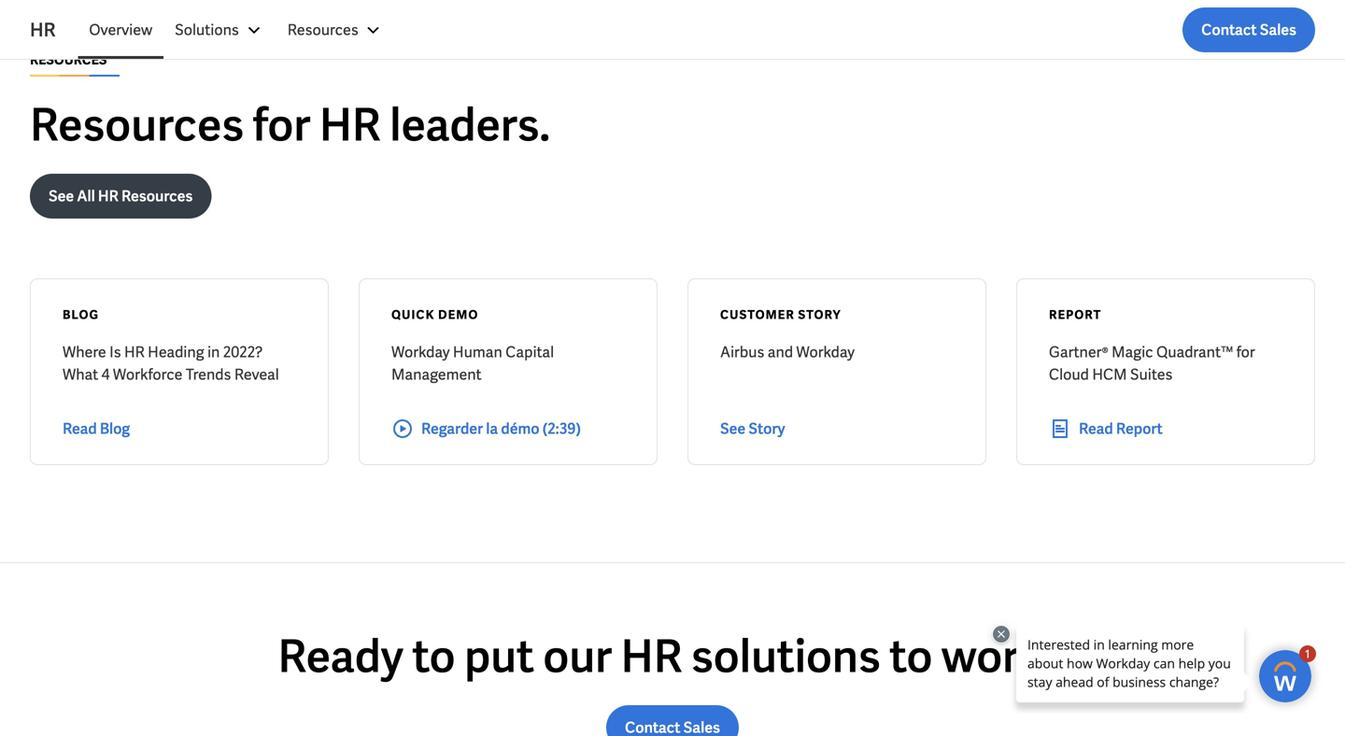 Task type: locate. For each thing, give the bounding box(es) containing it.
hr for resources for hr leaders.
[[319, 96, 381, 154]]

read down what
[[63, 419, 97, 439]]

1 horizontal spatial for
[[1236, 342, 1255, 362]]

4
[[101, 365, 110, 384]]

solutions
[[175, 20, 239, 40]]

0 horizontal spatial for
[[253, 96, 310, 154]]

story for customer story
[[798, 307, 841, 323]]

report inside the "read report" button
[[1116, 419, 1163, 439]]

magic
[[1112, 342, 1153, 362]]

0 vertical spatial story
[[798, 307, 841, 323]]

0 vertical spatial resources
[[288, 20, 358, 40]]

workday
[[391, 342, 450, 362], [796, 342, 855, 362]]

1 horizontal spatial story
[[798, 307, 841, 323]]

to left work?
[[889, 627, 933, 686]]

0 horizontal spatial workday
[[391, 342, 450, 362]]

for
[[253, 96, 310, 154], [1236, 342, 1255, 362]]

2022?
[[223, 342, 263, 362]]

0 horizontal spatial story
[[749, 419, 785, 439]]

workday up management
[[391, 342, 450, 362]]

story up the airbus and workday at the right of the page
[[798, 307, 841, 323]]

report up gartner®
[[1049, 307, 1102, 323]]

workday right and
[[796, 342, 855, 362]]

what
[[63, 365, 98, 384]]

management
[[391, 365, 482, 384]]

regarder
[[421, 419, 483, 439]]

blog inside button
[[100, 419, 130, 439]]

story inside button
[[749, 419, 785, 439]]

blog
[[63, 307, 99, 323], [100, 419, 130, 439]]

where is hr heading in 2022? what 4 workforce trends reveal
[[63, 342, 279, 384]]

and
[[768, 342, 793, 362]]

gartner®
[[1049, 342, 1108, 362]]

1 vertical spatial resources
[[30, 96, 244, 154]]

see inside button
[[720, 419, 746, 439]]

menu
[[78, 7, 396, 52]]

2 vertical spatial resources
[[121, 186, 193, 206]]

0 vertical spatial report
[[1049, 307, 1102, 323]]

1 horizontal spatial read
[[1079, 419, 1113, 439]]

0 horizontal spatial read
[[63, 419, 97, 439]]

story down and
[[749, 419, 785, 439]]

1 vertical spatial see
[[720, 419, 746, 439]]

story
[[798, 307, 841, 323], [749, 419, 785, 439]]

read blog
[[63, 419, 130, 439]]

report down suites
[[1116, 419, 1163, 439]]

read
[[63, 419, 97, 439], [1079, 419, 1113, 439]]

1 workday from the left
[[391, 342, 450, 362]]

read down hcm
[[1079, 419, 1113, 439]]

0 horizontal spatial see
[[49, 186, 74, 206]]

regarder la démo (2:39) button
[[391, 418, 625, 440]]

resources button
[[276, 7, 396, 52]]

resources inside dropdown button
[[288, 20, 358, 40]]

hr inside hr link
[[30, 18, 55, 42]]

list containing overview
[[78, 7, 1315, 52]]

resources
[[30, 51, 107, 68]]

1 vertical spatial for
[[1236, 342, 1255, 362]]

read report
[[1079, 419, 1163, 439]]

workday human capital management
[[391, 342, 554, 384]]

1 to from the left
[[412, 627, 455, 686]]

our
[[543, 627, 612, 686]]

1 vertical spatial blog
[[100, 419, 130, 439]]

contact
[[1201, 20, 1257, 40]]

reveal
[[234, 365, 279, 384]]

report
[[1049, 307, 1102, 323], [1116, 419, 1163, 439]]

1 horizontal spatial see
[[720, 419, 746, 439]]

capital
[[506, 342, 554, 362]]

see down airbus
[[720, 419, 746, 439]]

2 workday from the left
[[796, 342, 855, 362]]

1 horizontal spatial report
[[1116, 419, 1163, 439]]

see left all
[[49, 186, 74, 206]]

0 vertical spatial for
[[253, 96, 310, 154]]

read report button
[[1049, 418, 1282, 440]]

0 horizontal spatial to
[[412, 627, 455, 686]]

read for read blog
[[63, 419, 97, 439]]

resources for resources for hr leaders.
[[30, 96, 244, 154]]

list
[[78, 7, 1315, 52]]

cloud
[[1049, 365, 1089, 384]]

resources
[[288, 20, 358, 40], [30, 96, 244, 154], [121, 186, 193, 206]]

1 vertical spatial story
[[749, 419, 785, 439]]

1 vertical spatial report
[[1116, 419, 1163, 439]]

for inside gartner® magic quadrant™ for cloud hcm suites
[[1236, 342, 1255, 362]]

hr inside see all hr resources link
[[98, 186, 118, 206]]

1 read from the left
[[63, 419, 97, 439]]

resources for hr leaders.
[[30, 96, 550, 154]]

2 read from the left
[[1079, 419, 1113, 439]]

blog down 4
[[100, 419, 130, 439]]

see
[[49, 186, 74, 206], [720, 419, 746, 439]]

0 vertical spatial see
[[49, 186, 74, 206]]

is
[[109, 342, 121, 362]]

workforce
[[113, 365, 183, 384]]

1 horizontal spatial to
[[889, 627, 933, 686]]

read for read report
[[1079, 419, 1113, 439]]

see story
[[720, 419, 785, 439]]

heading
[[148, 342, 204, 362]]

quadrant™
[[1156, 342, 1233, 362]]

hr
[[30, 18, 55, 42], [319, 96, 381, 154], [98, 186, 118, 206], [124, 342, 145, 362], [621, 627, 682, 686]]

to left the put
[[412, 627, 455, 686]]

1 horizontal spatial workday
[[796, 342, 855, 362]]

hr inside where is hr heading in 2022? what 4 workforce trends reveal
[[124, 342, 145, 362]]

to
[[412, 627, 455, 686], [889, 627, 933, 686]]

blog up where
[[63, 307, 99, 323]]



Task type: vqa. For each thing, say whether or not it's contained in the screenshot.
HR corresponding to Resources for HR leaders.
yes



Task type: describe. For each thing, give the bounding box(es) containing it.
trends
[[186, 365, 231, 384]]

quick demo
[[391, 307, 479, 323]]

solutions button
[[164, 7, 276, 52]]

human
[[453, 342, 502, 362]]

airbus
[[720, 342, 764, 362]]

leaders.
[[390, 96, 550, 154]]

overview
[[89, 20, 152, 40]]

ready to put our hr solutions to work?
[[278, 627, 1067, 686]]

story for see story
[[749, 419, 785, 439]]

ready
[[278, 627, 403, 686]]

see for see all hr resources
[[49, 186, 74, 206]]

démo
[[501, 419, 540, 439]]

see all hr resources link
[[30, 174, 211, 219]]

regarder la démo (2:39)
[[421, 419, 581, 439]]

solutions
[[691, 627, 881, 686]]

quick
[[391, 307, 435, 323]]

(2:39)
[[542, 419, 581, 439]]

la
[[486, 419, 498, 439]]

0 vertical spatial blog
[[63, 307, 99, 323]]

menu containing overview
[[78, 7, 396, 52]]

see for see story
[[720, 419, 746, 439]]

read blog button
[[63, 418, 296, 440]]

customer story
[[720, 307, 841, 323]]

contact sales
[[1201, 20, 1296, 40]]

all
[[77, 186, 95, 206]]

see all hr resources
[[49, 186, 193, 206]]

hr for see all hr resources
[[98, 186, 118, 206]]

hcm
[[1092, 365, 1127, 384]]

put
[[464, 627, 534, 686]]

airbus and workday
[[720, 342, 855, 362]]

resources for resources
[[288, 20, 358, 40]]

hr for where is hr heading in 2022? what 4 workforce trends reveal
[[124, 342, 145, 362]]

suites
[[1130, 365, 1173, 384]]

work?
[[942, 627, 1067, 686]]

demo
[[438, 307, 479, 323]]

in
[[207, 342, 220, 362]]

see story button
[[720, 418, 954, 440]]

workday inside workday human capital management
[[391, 342, 450, 362]]

overview link
[[78, 7, 164, 52]]

gartner® magic quadrant™ for cloud hcm suites
[[1049, 342, 1255, 384]]

0 horizontal spatial report
[[1049, 307, 1102, 323]]

2 to from the left
[[889, 627, 933, 686]]

hr link
[[30, 17, 78, 43]]

customer
[[720, 307, 795, 323]]

sales
[[1260, 20, 1296, 40]]

contact sales link
[[1183, 7, 1315, 52]]

where
[[63, 342, 106, 362]]



